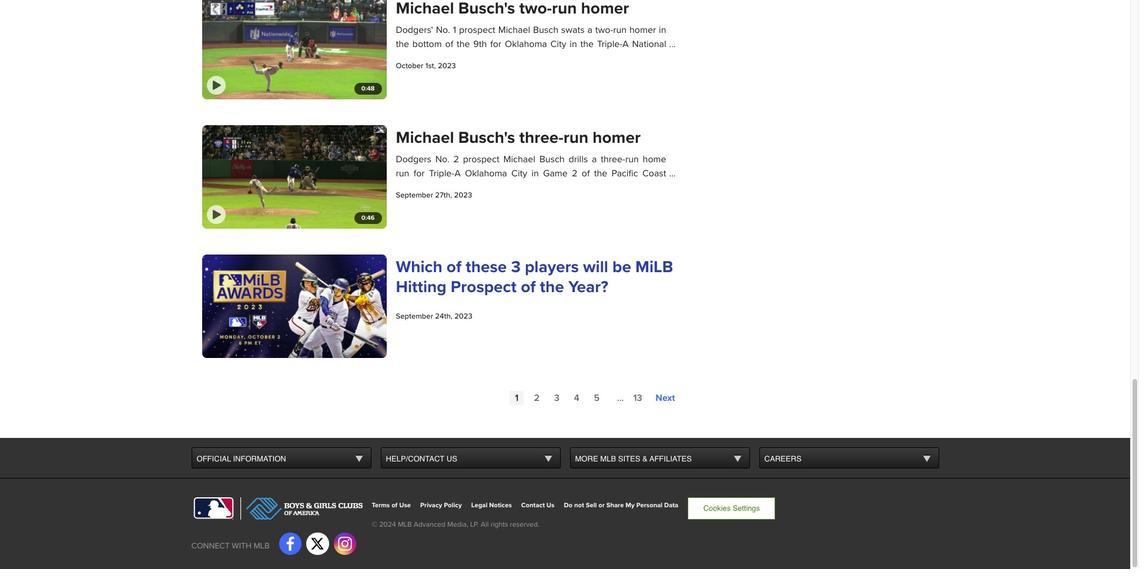 Task type: describe. For each thing, give the bounding box(es) containing it.
0 horizontal spatial 2
[[454, 153, 459, 165]]

do
[[564, 502, 573, 509]]

drills
[[569, 153, 588, 165]]

the inside "michael busch's three-run homer dodgers no. 2 prospect michael busch drills a three-run home run for triple-a oklahoma city in game 2 of the pacific coast league finals september 27th, 2023"
[[594, 168, 608, 179]]

not
[[575, 502, 584, 509]]

or
[[599, 502, 605, 509]]

the down dodgers'
[[396, 38, 409, 50]]

no. inside dodgers' no. 1 prospect michael busch swats a two-run homer in the bottom of the 9th for oklahoma city in the triple-a national championship october 1st, 2023
[[436, 24, 450, 36]]

9th
[[474, 38, 487, 50]]

13 link
[[634, 392, 643, 404]]

swats
[[562, 24, 585, 36]]

bottom
[[413, 38, 442, 50]]

do not sell or share my personal data cookies settings
[[564, 502, 760, 513]]

1 link
[[515, 392, 519, 404]]

prospect
[[451, 277, 517, 297]]

advanced
[[414, 520, 446, 529]]

cookies
[[704, 504, 731, 513]]

mlb for connect with mlb
[[254, 541, 270, 551]]

oklahoma inside "michael busch's three-run homer dodgers no. 2 prospect michael busch drills a three-run home run for triple-a oklahoma city in game 2 of the pacific coast league finals september 27th, 2023"
[[465, 168, 507, 179]]

of left use
[[392, 502, 398, 509]]

busch inside "michael busch's three-run homer dodgers no. 2 prospect michael busch drills a three-run home run for triple-a oklahoma city in game 2 of the pacific coast league finals september 27th, 2023"
[[540, 153, 565, 165]]

michael inside dodgers' no. 1 prospect michael busch swats a two-run homer in the bottom of the 9th for oklahoma city in the triple-a national championship october 1st, 2023
[[499, 24, 530, 36]]

of inside dodgers' no. 1 prospect michael busch swats a two-run homer in the bottom of the 9th for oklahoma city in the triple-a national championship october 1st, 2023
[[445, 38, 454, 50]]

homer inside "michael busch's three-run homer dodgers no. 2 prospect michael busch drills a three-run home run for triple-a oklahoma city in game 2 of the pacific coast league finals september 27th, 2023"
[[593, 128, 641, 148]]

contact
[[522, 502, 545, 509]]

connect with mlb
[[191, 541, 270, 551]]

next
[[656, 392, 676, 404]]

hitting
[[396, 277, 447, 297]]

official information button
[[191, 448, 371, 469]]

milb
[[636, 257, 674, 277]]

city inside "michael busch's three-run homer dodgers no. 2 prospect michael busch drills a three-run home run for triple-a oklahoma city in game 2 of the pacific coast league finals september 27th, 2023"
[[512, 168, 528, 179]]

for for no.
[[491, 38, 502, 50]]

1 inside dodgers' no. 1 prospect michael busch swats a two-run homer in the bottom of the 9th for oklahoma city in the triple-a national championship october 1st, 2023
[[453, 24, 456, 36]]

us
[[447, 455, 457, 463]]

facebook image
[[283, 537, 298, 551]]

dodgers
[[396, 153, 432, 165]]

these
[[466, 257, 507, 277]]

2024
[[379, 520, 396, 529]]

the down swats
[[581, 38, 594, 50]]

media,
[[448, 520, 469, 529]]

share
[[607, 502, 624, 509]]

my
[[626, 502, 635, 509]]

a inside dodgers' no. 1 prospect michael busch swats a two-run homer in the bottom of the 9th for oklahoma city in the triple-a national championship october 1st, 2023
[[588, 24, 593, 36]]

a inside "michael busch's three-run homer dodgers no. 2 prospect michael busch drills a three-run home run for triple-a oklahoma city in game 2 of the pacific coast league finals september 27th, 2023"
[[592, 153, 597, 165]]

do not sell or share my personal data link
[[564, 502, 679, 509]]

careers
[[765, 455, 802, 463]]

2023 inside "michael busch's three-run homer dodgers no. 2 prospect michael busch drills a three-run home run for triple-a oklahoma city in game 2 of the pacific coast league finals september 27th, 2023"
[[454, 191, 472, 200]]

2 horizontal spatial 2
[[572, 168, 578, 179]]

3 inside the which of these 3 players will be milb hitting prospect of the year?
[[511, 257, 521, 277]]

in inside "michael busch's three-run homer dodgers no. 2 prospect michael busch drills a three-run home run for triple-a oklahoma city in game 2 of the pacific coast league finals september 27th, 2023"
[[532, 168, 539, 179]]

settings
[[733, 504, 760, 513]]

next link
[[656, 392, 676, 404]]

michael busch's three-run homer dodgers no. 2 prospect michael busch drills a three-run home run for triple-a oklahoma city in game 2 of the pacific coast league finals september 27th, 2023
[[396, 128, 667, 200]]

triple- inside dodgers' no. 1 prospect michael busch swats a two-run homer in the bottom of the 9th for oklahoma city in the triple-a national championship october 1st, 2023
[[597, 38, 623, 50]]

championship
[[396, 52, 455, 64]]

michael busch drills a three-run home run to left image
[[202, 125, 387, 229]]

homer inside dodgers' no. 1 prospect michael busch swats a two-run homer in the bottom of the 9th for oklahoma city in the triple-a national championship october 1st, 2023
[[630, 24, 656, 36]]

for for busch's
[[414, 168, 425, 179]]

information
[[233, 455, 286, 463]]

prospect inside dodgers' no. 1 prospect michael busch swats a two-run homer in the bottom of the 9th for oklahoma city in the triple-a national championship october 1st, 2023
[[459, 24, 496, 36]]

dodgers' no. 1 prospect michael busch swats a two-run homer in the bottom of the 9th for oklahoma city in the triple-a national championship october 1st, 2023
[[396, 24, 667, 71]]

0:46
[[361, 214, 375, 222]]

3 link
[[554, 392, 560, 404]]

notices
[[489, 502, 512, 509]]

reserved.
[[510, 520, 540, 529]]

privacy policy link
[[421, 502, 462, 509]]

which
[[396, 257, 443, 277]]

13
[[634, 392, 643, 404]]

pacific
[[612, 168, 638, 179]]

0 vertical spatial in
[[659, 24, 667, 36]]

more mlb sites & affiliates button
[[570, 448, 750, 469]]

all
[[481, 520, 489, 529]]

legal notices
[[471, 502, 512, 509]]

which of these 3 players will be milb hitting prospect of the year?
[[396, 257, 674, 297]]

the left 9th
[[457, 38, 470, 50]]

24th,
[[435, 312, 453, 321]]

cookies settings button
[[688, 498, 776, 520]]

run up league
[[396, 168, 410, 179]]

will
[[583, 257, 609, 277]]

help/contact us
[[386, 455, 457, 463]]

two-
[[596, 24, 614, 36]]

1 vertical spatial 1
[[515, 392, 519, 404]]

no. inside "michael busch's three-run homer dodgers no. 2 prospect michael busch drills a three-run home run for triple-a oklahoma city in game 2 of the pacific coast league finals september 27th, 2023"
[[436, 153, 450, 165]]

data
[[665, 502, 679, 509]]

rights
[[491, 520, 508, 529]]

game
[[543, 168, 568, 179]]

personal
[[637, 502, 663, 509]]

2 september from the top
[[396, 312, 433, 321]]

4
[[574, 392, 580, 404]]

a inside dodgers' no. 1 prospect michael busch swats a two-run homer in the bottom of the 9th for oklahoma city in the triple-a national championship october 1st, 2023
[[623, 38, 629, 50]]

0:48
[[361, 85, 375, 92]]

2023 inside dodgers' no. 1 prospect michael busch swats a two-run homer in the bottom of the 9th for oklahoma city in the triple-a national championship october 1st, 2023
[[438, 61, 456, 71]]

sites
[[619, 455, 641, 463]]

1 vertical spatial 3
[[554, 392, 560, 404]]

boys and girls club of america image
[[240, 498, 363, 520]]

players
[[525, 257, 579, 277]]

x image
[[311, 537, 325, 551]]

prospect inside "michael busch's three-run homer dodgers no. 2 prospect michael busch drills a three-run home run for triple-a oklahoma city in game 2 of the pacific coast league finals september 27th, 2023"
[[463, 153, 500, 165]]

1 horizontal spatial three-
[[601, 153, 626, 165]]

legal notices link
[[471, 502, 512, 509]]

a inside "michael busch's three-run homer dodgers no. 2 prospect michael busch drills a three-run home run for triple-a oklahoma city in game 2 of the pacific coast league finals september 27th, 2023"
[[455, 168, 461, 179]]

2 vertical spatial 2023
[[455, 312, 473, 321]]

official
[[197, 455, 231, 463]]

october
[[396, 61, 424, 71]]

coast
[[643, 168, 667, 179]]

mlb.com image
[[191, 498, 236, 520]]

run up drills
[[564, 128, 589, 148]]



Task type: vqa. For each thing, say whether or not it's contained in the screenshot.
Game
yes



Task type: locate. For each thing, give the bounding box(es) containing it.
of
[[445, 38, 454, 50], [582, 168, 590, 179], [447, 257, 462, 277], [521, 277, 536, 297], [392, 502, 398, 509]]

2023 right 1st,
[[438, 61, 456, 71]]

3 right these
[[511, 257, 521, 277]]

0 vertical spatial homer
[[630, 24, 656, 36]]

oklahoma down 'busch's'
[[465, 168, 507, 179]]

prospect down 'busch's'
[[463, 153, 500, 165]]

for down dodgers
[[414, 168, 425, 179]]

national
[[632, 38, 667, 50]]

instagram image
[[338, 537, 352, 551]]

1 vertical spatial homer
[[593, 128, 641, 148]]

0 vertical spatial three-
[[520, 128, 564, 148]]

september
[[396, 191, 433, 200], [396, 312, 433, 321]]

us
[[547, 502, 555, 509]]

triple- up finals
[[429, 168, 455, 179]]

0 vertical spatial a
[[588, 24, 593, 36]]

4 link
[[574, 392, 580, 404]]

be
[[613, 257, 632, 277]]

finals
[[429, 182, 453, 193]]

1 vertical spatial triple-
[[429, 168, 455, 179]]

2 vertical spatial in
[[532, 168, 539, 179]]

2 link
[[534, 392, 540, 404]]

contact us
[[522, 502, 555, 509]]

1 vertical spatial no.
[[436, 153, 450, 165]]

three-
[[520, 128, 564, 148], [601, 153, 626, 165]]

mlb left sites
[[601, 455, 616, 463]]

sell
[[586, 502, 597, 509]]

september left 27th,
[[396, 191, 433, 200]]

1 horizontal spatial for
[[491, 38, 502, 50]]

0 vertical spatial busch
[[533, 24, 559, 36]]

1 horizontal spatial mlb
[[398, 520, 412, 529]]

help/contact us button
[[381, 448, 561, 469]]

1 vertical spatial mlb
[[398, 520, 412, 529]]

© 2024 mlb advanced media, lp. all rights reserved.
[[372, 520, 540, 529]]

0 horizontal spatial city
[[512, 168, 528, 179]]

official information
[[197, 455, 286, 463]]

2
[[454, 153, 459, 165], [572, 168, 578, 179], [534, 392, 540, 404]]

help/contact
[[386, 455, 445, 463]]

1 horizontal spatial 1
[[515, 392, 519, 404]]

more mlb sites & affiliates
[[575, 455, 692, 463]]

0 vertical spatial 3
[[511, 257, 521, 277]]

league
[[396, 182, 427, 193]]

september inside "michael busch's three-run homer dodgers no. 2 prospect michael busch drills a three-run home run for triple-a oklahoma city in game 2 of the pacific coast league finals september 27th, 2023"
[[396, 191, 433, 200]]

a left national
[[623, 38, 629, 50]]

a left "two-"
[[588, 24, 593, 36]]

affiliates
[[650, 455, 692, 463]]

1 vertical spatial busch
[[540, 153, 565, 165]]

of right prospect on the left of the page
[[521, 277, 536, 297]]

city left game
[[512, 168, 528, 179]]

for inside "michael busch's three-run homer dodgers no. 2 prospect michael busch drills a three-run home run for triple-a oklahoma city in game 2 of the pacific coast league finals september 27th, 2023"
[[414, 168, 425, 179]]

city down swats
[[551, 38, 567, 50]]

©
[[372, 520, 378, 529]]

1 vertical spatial city
[[512, 168, 528, 179]]

city
[[551, 38, 567, 50], [512, 168, 528, 179]]

2023
[[438, 61, 456, 71], [454, 191, 472, 200], [455, 312, 473, 321]]

2 horizontal spatial mlb
[[601, 455, 616, 463]]

5 link
[[594, 392, 600, 404]]

no.
[[436, 24, 450, 36], [436, 153, 450, 165]]

0 vertical spatial oklahoma
[[505, 38, 547, 50]]

more
[[575, 455, 598, 463]]

busch left swats
[[533, 24, 559, 36]]

in up national
[[659, 24, 667, 36]]

for inside dodgers' no. 1 prospect michael busch swats a two-run homer in the bottom of the 9th for oklahoma city in the triple-a national championship october 1st, 2023
[[491, 38, 502, 50]]

prospect up 9th
[[459, 24, 496, 36]]

1 september from the top
[[396, 191, 433, 200]]

2 down 'busch's'
[[454, 153, 459, 165]]

0 vertical spatial 1
[[453, 24, 456, 36]]

1 vertical spatial a
[[592, 153, 597, 165]]

3
[[511, 257, 521, 277], [554, 392, 560, 404]]

2 horizontal spatial in
[[659, 24, 667, 36]]

busch inside dodgers' no. 1 prospect michael busch swats a two-run homer in the bottom of the 9th for oklahoma city in the triple-a national championship october 1st, 2023
[[533, 24, 559, 36]]

for
[[491, 38, 502, 50], [414, 168, 425, 179]]

2 right 1 link
[[534, 392, 540, 404]]

0 vertical spatial no.
[[436, 24, 450, 36]]

0 vertical spatial prospect
[[459, 24, 496, 36]]

three- up game
[[520, 128, 564, 148]]

for right 9th
[[491, 38, 502, 50]]

0 horizontal spatial in
[[532, 168, 539, 179]]

1 vertical spatial prospect
[[463, 153, 500, 165]]

1st,
[[426, 61, 436, 71]]

which of these 3 players will be milb hitting prospect of the year? image
[[202, 254, 387, 358]]

3 left 4
[[554, 392, 560, 404]]

year?
[[569, 277, 609, 297]]

mlb for © 2024 mlb advanced media, lp. all rights reserved.
[[398, 520, 412, 529]]

mlb right with
[[254, 541, 270, 551]]

0 horizontal spatial mlb
[[254, 541, 270, 551]]

a right drills
[[592, 153, 597, 165]]

27th,
[[435, 191, 452, 200]]

1 horizontal spatial a
[[623, 38, 629, 50]]

terms
[[372, 502, 390, 509]]

michael
[[499, 24, 530, 36], [396, 128, 454, 148], [504, 153, 536, 165]]

of right bottom
[[445, 38, 454, 50]]

a down 'busch's'
[[455, 168, 461, 179]]

no. up finals
[[436, 153, 450, 165]]

michael down 'busch's'
[[504, 153, 536, 165]]

home
[[643, 153, 667, 165]]

oklahoma inside dodgers' no. 1 prospect michael busch swats a two-run homer in the bottom of the 9th for oklahoma city in the triple-a national championship october 1st, 2023
[[505, 38, 547, 50]]

2 down drills
[[572, 168, 578, 179]]

contact us link
[[522, 502, 555, 509]]

busch's
[[458, 128, 515, 148]]

2023 right 27th,
[[454, 191, 472, 200]]

1 horizontal spatial city
[[551, 38, 567, 50]]

run inside dodgers' no. 1 prospect michael busch swats a two-run homer in the bottom of the 9th for oklahoma city in the triple-a national championship october 1st, 2023
[[614, 24, 627, 36]]

city inside dodgers' no. 1 prospect michael busch swats a two-run homer in the bottom of the 9th for oklahoma city in the triple-a national championship october 1st, 2023
[[551, 38, 567, 50]]

connect
[[191, 541, 230, 551]]

1 horizontal spatial 3
[[554, 392, 560, 404]]

0 horizontal spatial for
[[414, 168, 425, 179]]

the left pacific
[[594, 168, 608, 179]]

run up pacific
[[626, 153, 639, 165]]

2 vertical spatial 2
[[534, 392, 540, 404]]

dodgers top prospect michael busch hits a two-run hr image
[[202, 0, 387, 100]]

the left year?
[[540, 277, 564, 297]]

three- up pacific
[[601, 153, 626, 165]]

lp.
[[470, 520, 479, 529]]

a
[[623, 38, 629, 50], [455, 168, 461, 179]]

triple- inside "michael busch's three-run homer dodgers no. 2 prospect michael busch drills a three-run home run for triple-a oklahoma city in game 2 of the pacific coast league finals september 27th, 2023"
[[429, 168, 455, 179]]

2023 right 24th,
[[455, 312, 473, 321]]

0 vertical spatial triple-
[[597, 38, 623, 50]]

&
[[643, 455, 648, 463]]

0 horizontal spatial 3
[[511, 257, 521, 277]]

0 horizontal spatial a
[[455, 168, 461, 179]]

homer up pacific
[[593, 128, 641, 148]]

legal
[[471, 502, 488, 509]]

mlb right 2024
[[398, 520, 412, 529]]

1 vertical spatial a
[[455, 168, 461, 179]]

0 horizontal spatial triple-
[[429, 168, 455, 179]]

0 vertical spatial for
[[491, 38, 502, 50]]

1 vertical spatial oklahoma
[[465, 168, 507, 179]]

in down swats
[[570, 38, 577, 50]]

privacy policy
[[421, 502, 462, 509]]

careers button
[[760, 448, 939, 469]]

0 horizontal spatial three-
[[520, 128, 564, 148]]

1
[[453, 24, 456, 36], [515, 392, 519, 404]]

privacy
[[421, 502, 442, 509]]

1 right dodgers'
[[453, 24, 456, 36]]

with
[[232, 541, 252, 551]]

in left game
[[532, 168, 539, 179]]

prospect
[[459, 24, 496, 36], [463, 153, 500, 165]]

terms of use link
[[372, 502, 411, 509]]

0 vertical spatial september
[[396, 191, 433, 200]]

0 vertical spatial michael
[[499, 24, 530, 36]]

1 left 2 link
[[515, 392, 519, 404]]

1 horizontal spatial triple-
[[597, 38, 623, 50]]

triple- down "two-"
[[597, 38, 623, 50]]

use
[[399, 502, 411, 509]]

oklahoma right 9th
[[505, 38, 547, 50]]

september 24th, 2023
[[396, 312, 473, 321]]

in
[[659, 24, 667, 36], [570, 38, 577, 50], [532, 168, 539, 179]]

1 vertical spatial three-
[[601, 153, 626, 165]]

1 horizontal spatial 2
[[534, 392, 540, 404]]

1 horizontal spatial in
[[570, 38, 577, 50]]

2 vertical spatial michael
[[504, 153, 536, 165]]

run right swats
[[614, 24, 627, 36]]

1 vertical spatial michael
[[396, 128, 454, 148]]

policy
[[444, 502, 462, 509]]

a
[[588, 24, 593, 36], [592, 153, 597, 165]]

terms of use
[[372, 502, 411, 509]]

michael up dodgers
[[396, 128, 454, 148]]

0 vertical spatial 2023
[[438, 61, 456, 71]]

0 vertical spatial mlb
[[601, 455, 616, 463]]

mlb
[[601, 455, 616, 463], [398, 520, 412, 529], [254, 541, 270, 551]]

0 vertical spatial 2
[[454, 153, 459, 165]]

oklahoma
[[505, 38, 547, 50], [465, 168, 507, 179]]

busch up game
[[540, 153, 565, 165]]

0 vertical spatial a
[[623, 38, 629, 50]]

5
[[594, 392, 600, 404]]

1 vertical spatial in
[[570, 38, 577, 50]]

of inside "michael busch's three-run homer dodgers no. 2 prospect michael busch drills a three-run home run for triple-a oklahoma city in game 2 of the pacific coast league finals september 27th, 2023"
[[582, 168, 590, 179]]

september left 24th,
[[396, 312, 433, 321]]

1 vertical spatial 2023
[[454, 191, 472, 200]]

1 vertical spatial september
[[396, 312, 433, 321]]

0 horizontal spatial 1
[[453, 24, 456, 36]]

the inside the which of these 3 players will be milb hitting prospect of the year?
[[540, 277, 564, 297]]

of left these
[[447, 257, 462, 277]]

1 vertical spatial for
[[414, 168, 425, 179]]

mlb inside dropdown button
[[601, 455, 616, 463]]

of down drills
[[582, 168, 590, 179]]

homer up national
[[630, 24, 656, 36]]

0 vertical spatial city
[[551, 38, 567, 50]]

1 vertical spatial 2
[[572, 168, 578, 179]]

2 vertical spatial mlb
[[254, 541, 270, 551]]

no. up bottom
[[436, 24, 450, 36]]

michael left swats
[[499, 24, 530, 36]]

busch
[[533, 24, 559, 36], [540, 153, 565, 165]]



